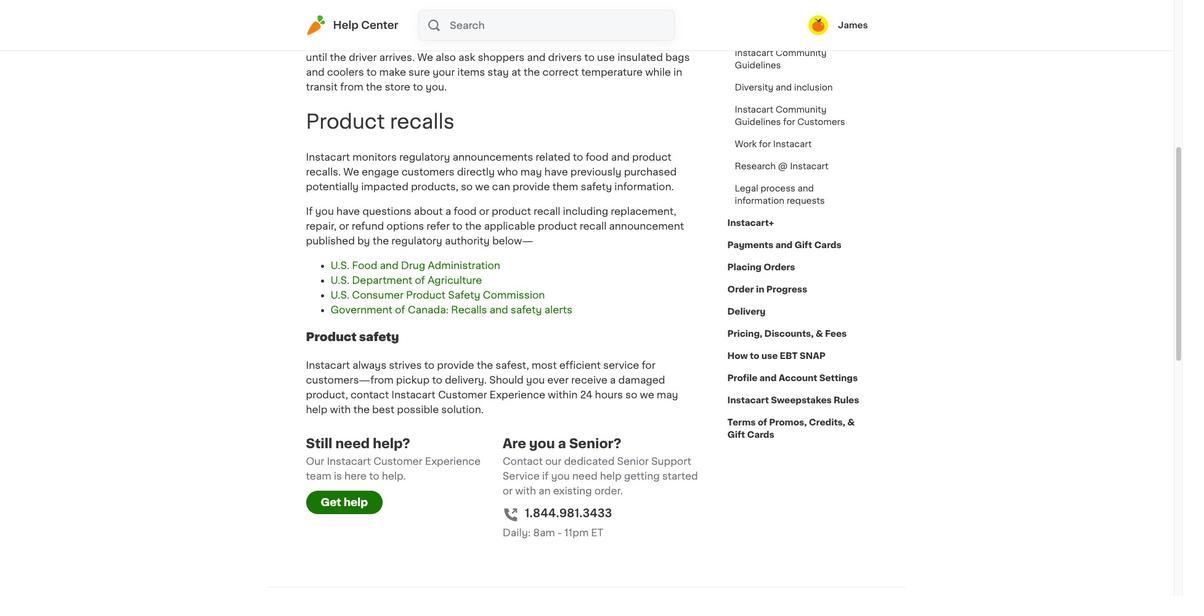 Task type: vqa. For each thing, say whether or not it's contained in the screenshot.
Health
no



Task type: describe. For each thing, give the bounding box(es) containing it.
discounts,
[[765, 330, 814, 338]]

regulatory inside instacart monitors regulatory announcements related to food and product recalls. we engage customers directly who may have previously purchased potentially impacted products, so we can provide them safety information.
[[399, 153, 450, 162]]

0 vertical spatial cards
[[815, 241, 842, 250]]

1 vertical spatial items
[[458, 67, 485, 77]]

including
[[563, 207, 609, 217]]

help center link
[[306, 15, 399, 35]]

orders
[[764, 263, 796, 272]]

repair,
[[306, 222, 337, 231]]

receive
[[572, 375, 608, 385]]

food for and
[[586, 153, 609, 162]]

delivery.
[[445, 375, 487, 385]]

instacart accessibility
[[735, 27, 832, 35]]

below—
[[493, 236, 534, 246]]

placing
[[728, 263, 762, 272]]

customer inside "instacart always strives to provide the safest, most efficient service for customers—from pickup to delivery. should you ever receive a damaged product, contact instacart customer experience within 24 hours so we may help with the best possible solution."
[[438, 390, 487, 400]]

to down freezers
[[585, 52, 595, 62]]

and up drivers
[[563, 37, 582, 47]]

diversity and inclusion
[[735, 83, 833, 92]]

cards inside terms of promos, credits, & gift cards
[[748, 431, 775, 440]]

if
[[306, 207, 313, 217]]

a inside "instacart always strives to provide the safest, most efficient service for customers—from pickup to delivery. should you ever receive a damaged product, contact instacart customer experience within 24 hours so we may help with the best possible solution."
[[610, 375, 616, 385]]

1 u.s. from the top
[[331, 261, 350, 271]]

u.s. food and drug administration u.s. department of agriculture u.s. consumer product safety commission government of canada: recalls and safety alerts
[[331, 261, 573, 315]]

engage
[[362, 167, 399, 177]]

2 u.s. from the top
[[331, 276, 350, 286]]

help?
[[373, 438, 411, 451]]

until
[[306, 52, 328, 62]]

may inside instacart monitors regulatory announcements related to food and product recalls. we engage customers directly who may have previously purchased potentially impacted products, so we can provide them safety information.
[[521, 167, 542, 177]]

progress
[[767, 285, 808, 294]]

customer inside the still need help? our instacart customer experience team is here to help.
[[374, 457, 423, 467]]

get help button
[[306, 491, 383, 515]]

are for are you a senior?
[[735, 4, 750, 13]]

recalls
[[390, 112, 455, 132]]

we inside 'when shopping for orders made in advance, we ask shoppers to make sure that they keep all temperature-sensitive items in fridges and freezers at the store until the driver arrives. we also ask shoppers and drivers to use insulated bags and coolers to make sure your items stay at the correct temperature while in transit from the store to you.'
[[526, 23, 540, 32]]

research @ instacart link
[[728, 155, 836, 178]]

you inside "instacart always strives to provide the safest, most efficient service for customers—from pickup to delivery. should you ever receive a damaged product, contact instacart customer experience within 24 hours so we may help with the best possible solution."
[[526, 375, 545, 385]]

you.
[[426, 82, 447, 92]]

orders
[[402, 23, 434, 32]]

we inside "instacart always strives to provide the safest, most efficient service for customers—from pickup to delivery. should you ever receive a damaged product, contact instacart customer experience within 24 hours so we may help with the best possible solution."
[[640, 390, 655, 400]]

the right by
[[373, 236, 389, 246]]

instacart up customers—from at the bottom
[[306, 361, 350, 371]]

snap
[[800, 352, 826, 361]]

may inside "instacart always strives to provide the safest, most efficient service for customers—from pickup to delivery. should you ever receive a damaged product, contact instacart customer experience within 24 hours so we may help with the best possible solution."
[[657, 390, 679, 400]]

product inside u.s. food and drug administration u.s. department of agriculture u.s. consumer product safety commission government of canada: recalls and safety alerts
[[406, 291, 446, 301]]

guidelines for instacart community guidelines for customers
[[735, 118, 781, 126]]

instacart sweepstakes rules
[[728, 396, 860, 405]]

to inside instacart monitors regulatory announcements related to food and product recalls. we engage customers directly who may have previously purchased potentially impacted products, so we can provide them safety information.
[[573, 153, 583, 162]]

product for product recalls
[[306, 112, 385, 132]]

information
[[735, 197, 785, 205]]

1 vertical spatial have
[[337, 207, 360, 217]]

safety
[[448, 291, 481, 301]]

you right if
[[551, 472, 570, 481]]

for inside instacart community guidelines for customers
[[784, 118, 796, 126]]

to up pickup
[[425, 361, 435, 371]]

terms of promos, credits, & gift cards
[[728, 419, 855, 440]]

the up insulated
[[639, 37, 656, 47]]

product safety
[[306, 332, 399, 344]]

order in progress
[[728, 285, 808, 294]]

instacart down pickup
[[392, 390, 436, 400]]

regulatory inside refer to the applicable product recall announcement published by the regulatory authority below—
[[392, 236, 443, 246]]

use inside 'when shopping for orders made in advance, we ask shoppers to make sure that they keep all temperature-sensitive items in fridges and freezers at the store until the driver arrives. we also ask shoppers and drivers to use insulated bags and coolers to make sure your items stay at the correct temperature while in transit from the store to you.'
[[597, 52, 615, 62]]

order in progress link
[[728, 279, 808, 301]]

to right how
[[750, 352, 760, 361]]

and up "department"
[[380, 261, 399, 271]]

applicable
[[484, 222, 536, 231]]

and down the fridges
[[527, 52, 546, 62]]

our
[[306, 457, 324, 467]]

help inside "instacart always strives to provide the safest, most efficient service for customers—from pickup to delivery. should you ever receive a damaged product, contact instacart customer experience within 24 hours so we may help with the best possible solution."
[[306, 405, 328, 415]]

safety inside u.s. food and drug administration u.s. department of agriculture u.s. consumer product safety commission government of canada: recalls and safety alerts
[[511, 305, 542, 315]]

0 horizontal spatial make
[[379, 67, 406, 77]]

profile
[[728, 374, 758, 383]]

instacart inside the still need help? our instacart customer experience team is here to help.
[[327, 457, 371, 467]]

24
[[580, 390, 593, 400]]

0 vertical spatial at
[[627, 37, 637, 47]]

0 horizontal spatial shoppers
[[478, 52, 525, 62]]

gift inside payments and gift cards link
[[795, 241, 813, 250]]

most
[[532, 361, 557, 371]]

when
[[306, 23, 335, 32]]

from
[[340, 82, 364, 92]]

support
[[652, 457, 692, 467]]

administration
[[428, 261, 500, 271]]

provide inside "instacart always strives to provide the safest, most efficient service for customers—from pickup to delivery. should you ever receive a damaged product, contact instacart customer experience within 24 hours so we may help with the best possible solution."
[[437, 361, 475, 371]]

instacart inside instacart community guidelines
[[735, 49, 774, 57]]

instacart down profile
[[728, 396, 769, 405]]

product for product safety
[[306, 332, 357, 344]]

1 horizontal spatial shoppers
[[562, 23, 609, 32]]

if
[[542, 472, 549, 481]]

instacart+ link
[[728, 212, 775, 234]]

we inside 'when shopping for orders made in advance, we ask shoppers to make sure that they keep all temperature-sensitive items in fridges and freezers at the store until the driver arrives. we also ask shoppers and drivers to use insulated bags and coolers to make sure your items stay at the correct temperature while in transit from the store to you.'
[[418, 52, 433, 62]]

still
[[306, 438, 333, 451]]

in up sensitive
[[467, 23, 476, 32]]

1 horizontal spatial of
[[415, 276, 425, 286]]

help.
[[382, 472, 406, 481]]

profile and account settings link
[[728, 367, 858, 390]]

need inside are you a senior? contact our dedicated senior support service if you need help getting started or with an existing order.
[[573, 472, 598, 481]]

safest,
[[496, 361, 529, 371]]

customers
[[798, 118, 846, 126]]

the left correct
[[524, 67, 540, 77]]

is
[[334, 472, 342, 481]]

product inside refer to the applicable product recall announcement published by the regulatory authority below—
[[538, 222, 578, 231]]

1 vertical spatial of
[[395, 305, 405, 315]]

a inside are you a senior? contact our dedicated senior support service if you need help getting started or with an existing order.
[[558, 438, 566, 451]]

hours
[[595, 390, 623, 400]]

diversity
[[735, 83, 774, 92]]

guidelines for instacart community guidelines
[[735, 61, 781, 70]]

so inside instacart monitors regulatory announcements related to food and product recalls. we engage customers directly who may have previously purchased potentially impacted products, so we can provide them safety information.
[[461, 182, 473, 192]]

and down the commission
[[490, 305, 508, 315]]

about
[[414, 207, 443, 217]]

with inside are you a senior? contact our dedicated senior support service if you need help getting started or with an existing order.
[[516, 486, 536, 496]]

placing orders link
[[728, 256, 796, 279]]

1 vertical spatial use
[[762, 352, 778, 361]]

help inside the get help button
[[344, 498, 368, 508]]

refer to the applicable product recall announcement published by the regulatory authority below—
[[306, 222, 684, 246]]

legal
[[735, 184, 759, 193]]

possible
[[397, 405, 439, 415]]

temperature-
[[371, 37, 437, 47]]

community for instacart community guidelines
[[776, 49, 827, 57]]

provide inside instacart monitors regulatory announcements related to food and product recalls. we engage customers directly who may have previously purchased potentially impacted products, so we can provide them safety information.
[[513, 182, 550, 192]]

0 vertical spatial sure
[[653, 23, 675, 32]]

are you a senior? contact our dedicated senior support service if you need help getting started or with an existing order.
[[503, 438, 698, 496]]

0 vertical spatial &
[[816, 330, 824, 338]]

the up "delivery."
[[477, 361, 493, 371]]

the right from
[[366, 82, 382, 92]]

for inside "instacart always strives to provide the safest, most efficient service for customers—from pickup to delivery. should you ever receive a damaged product, contact instacart customer experience within 24 hours so we may help with the best possible solution."
[[642, 361, 656, 371]]

and down how to use ebt snap
[[760, 374, 777, 383]]

to inside refer to the applicable product recall announcement published by the regulatory authority below—
[[453, 222, 463, 231]]

james
[[839, 21, 868, 30]]

have inside instacart monitors regulatory announcements related to food and product recalls. we engage customers directly who may have previously purchased potentially impacted products, so we can provide them safety information.
[[545, 167, 568, 177]]

your
[[433, 67, 455, 77]]

senior
[[617, 457, 649, 467]]

settings
[[820, 374, 858, 383]]

Search search field
[[449, 10, 674, 40]]

refund
[[352, 222, 384, 231]]

and down the 'until'
[[306, 67, 325, 77]]

strives
[[389, 361, 422, 371]]

directly
[[457, 167, 495, 177]]

monitors
[[353, 153, 397, 162]]

to inside the still need help? our instacart customer experience team is here to help.
[[369, 472, 380, 481]]

inclusion
[[795, 83, 833, 92]]

advance,
[[479, 23, 523, 32]]

the up authority
[[465, 222, 482, 231]]

instacart right @
[[791, 162, 829, 171]]

here
[[345, 472, 367, 481]]

canada:
[[408, 305, 449, 315]]

customers
[[402, 167, 455, 177]]

community for instacart community guidelines for customers
[[776, 105, 827, 114]]

work
[[735, 140, 757, 149]]

previously
[[571, 167, 622, 177]]

order
[[728, 285, 754, 294]]

center
[[361, 20, 399, 30]]

to left you. on the left
[[413, 82, 423, 92]]

so inside "instacart always strives to provide the safest, most efficient service for customers—from pickup to delivery. should you ever receive a damaged product, contact instacart customer experience within 24 hours so we may help with the best possible solution."
[[626, 390, 638, 400]]

in right "order"
[[756, 285, 765, 294]]

process
[[761, 184, 796, 193]]

questions
[[363, 207, 412, 217]]

payments and gift cards link
[[728, 234, 842, 256]]

bags
[[666, 52, 690, 62]]

instacart inside instacart monitors regulatory announcements related to food and product recalls. we engage customers directly who may have previously purchased potentially impacted products, so we can provide them safety information.
[[306, 153, 350, 162]]

0 horizontal spatial store
[[385, 82, 411, 92]]

announcement
[[609, 222, 684, 231]]



Task type: locate. For each thing, give the bounding box(es) containing it.
may
[[521, 167, 542, 177], [657, 390, 679, 400]]

1 horizontal spatial provide
[[513, 182, 550, 192]]

0 horizontal spatial safety
[[359, 332, 399, 344]]

senior? inside are you a senior? contact our dedicated senior support service if you need help getting started or with an existing order.
[[569, 438, 622, 451]]

0 horizontal spatial need
[[336, 438, 370, 451]]

so down directly
[[461, 182, 473, 192]]

1 vertical spatial regulatory
[[392, 236, 443, 246]]

senior? for are you a senior? contact our dedicated senior support service if you need help getting started or with an existing order.
[[569, 438, 622, 451]]

1 horizontal spatial cards
[[815, 241, 842, 250]]

started
[[663, 472, 698, 481]]

diversity and inclusion link
[[728, 76, 841, 99]]

or up refer to the applicable product recall announcement published by the regulatory authority below—
[[479, 207, 490, 217]]

guidelines up work
[[735, 118, 781, 126]]

1 vertical spatial community
[[776, 105, 827, 114]]

research @ instacart
[[735, 162, 829, 171]]

senior? up accessibility
[[778, 4, 810, 13]]

0 vertical spatial safety
[[581, 182, 612, 192]]

the down the contact
[[354, 405, 370, 415]]

product for or
[[492, 207, 531, 217]]

0 vertical spatial shoppers
[[562, 23, 609, 32]]

1 vertical spatial product
[[492, 207, 531, 217]]

1 vertical spatial with
[[516, 486, 536, 496]]

who
[[498, 167, 518, 177]]

sure
[[653, 23, 675, 32], [409, 67, 430, 77]]

we left 'also'
[[418, 52, 433, 62]]

of down u.s. food and drug administration link at the top left of page
[[415, 276, 425, 286]]

rules
[[834, 396, 860, 405]]

so
[[461, 182, 473, 192], [626, 390, 638, 400]]

of down consumer
[[395, 305, 405, 315]]

help up order.
[[600, 472, 622, 481]]

or inside replacement, repair, or refund options
[[339, 222, 349, 231]]

1 vertical spatial gift
[[728, 431, 746, 440]]

0 horizontal spatial senior?
[[569, 438, 622, 451]]

instacart down are you a senior? "link"
[[735, 27, 774, 35]]

senior? inside "link"
[[778, 4, 810, 13]]

1 vertical spatial sure
[[409, 67, 430, 77]]

requests
[[787, 197, 825, 205]]

to down driver
[[367, 67, 377, 77]]

0 horizontal spatial we
[[476, 182, 490, 192]]

need up here
[[336, 438, 370, 451]]

1 vertical spatial so
[[626, 390, 638, 400]]

u.s. consumer product safety commission link
[[331, 291, 545, 301]]

you up our
[[529, 438, 555, 451]]

guidelines up diversity
[[735, 61, 781, 70]]

are for are you a senior? contact our dedicated senior support service if you need help getting started or with an existing order.
[[503, 438, 526, 451]]

experience inside the still need help? our instacart customer experience team is here to help.
[[425, 457, 481, 467]]

1 horizontal spatial use
[[762, 352, 778, 361]]

user avatar image
[[809, 15, 829, 35]]

1 vertical spatial need
[[573, 472, 598, 481]]

at up insulated
[[627, 37, 637, 47]]

1 vertical spatial we
[[476, 182, 490, 192]]

fridges
[[526, 37, 560, 47]]

0 horizontal spatial customer
[[374, 457, 423, 467]]

make down the arrives.
[[379, 67, 406, 77]]

1 horizontal spatial sure
[[653, 23, 675, 32]]

1 horizontal spatial recall
[[580, 222, 607, 231]]

items
[[484, 37, 512, 47], [458, 67, 485, 77]]

to up freezers
[[611, 23, 622, 32]]

0 horizontal spatial product
[[492, 207, 531, 217]]

and
[[563, 37, 582, 47], [527, 52, 546, 62], [306, 67, 325, 77], [776, 83, 792, 92], [611, 153, 630, 162], [798, 184, 814, 193], [776, 241, 793, 250], [380, 261, 399, 271], [490, 305, 508, 315], [760, 374, 777, 383]]

1 vertical spatial guidelines
[[735, 118, 781, 126]]

arrives.
[[380, 52, 415, 62]]

are you a senior? link
[[728, 0, 818, 20]]

ask down sensitive
[[459, 52, 476, 62]]

daily: 8am - 11pm et
[[503, 528, 604, 538]]

2 vertical spatial product
[[306, 332, 357, 344]]

freezers
[[584, 37, 624, 47]]

gift down terms
[[728, 431, 746, 440]]

0 vertical spatial u.s.
[[331, 261, 350, 271]]

with inside "instacart always strives to provide the safest, most efficient service for customers—from pickup to delivery. should you ever receive a damaged product, contact instacart customer experience within 24 hours so we may help with the best possible solution."
[[330, 405, 351, 415]]

when shopping for orders made in advance, we ask shoppers to make sure that they keep all temperature-sensitive items in fridges and freezers at the store until the driver arrives. we also ask shoppers and drivers to use insulated bags and coolers to make sure your items stay at the correct temperature while in transit from the store to you.
[[306, 23, 697, 92]]

1 horizontal spatial help
[[344, 498, 368, 508]]

u.s. food and drug administration link
[[331, 261, 500, 271]]

by
[[358, 236, 370, 246]]

1 vertical spatial at
[[512, 67, 521, 77]]

1 horizontal spatial &
[[848, 419, 855, 427]]

accessibility
[[776, 27, 832, 35]]

have down related
[[545, 167, 568, 177]]

guidelines inside instacart community guidelines
[[735, 61, 781, 70]]

gift inside terms of promos, credits, & gift cards
[[728, 431, 746, 440]]

pricing, discounts, & fees
[[728, 330, 847, 338]]

you inside "link"
[[752, 4, 768, 13]]

1 horizontal spatial customer
[[438, 390, 487, 400]]

product
[[306, 112, 385, 132], [406, 291, 446, 301], [306, 332, 357, 344]]

you up repair,
[[315, 207, 334, 217]]

team
[[306, 472, 332, 481]]

1 horizontal spatial experience
[[490, 390, 546, 400]]

0 vertical spatial or
[[479, 207, 490, 217]]

0 horizontal spatial are
[[503, 438, 526, 451]]

0 vertical spatial items
[[484, 37, 512, 47]]

1 vertical spatial help
[[600, 472, 622, 481]]

senior? for are you a senior?
[[778, 4, 810, 13]]

or down service
[[503, 486, 513, 496]]

1 guidelines from the top
[[735, 61, 781, 70]]

2 guidelines from the top
[[735, 118, 781, 126]]

product up purchased
[[633, 153, 672, 162]]

food inside instacart monitors regulatory announcements related to food and product recalls. we engage customers directly who may have previously purchased potentially impacted products, so we can provide them safety information.
[[586, 153, 609, 162]]

0 vertical spatial customer
[[438, 390, 487, 400]]

1 horizontal spatial may
[[657, 390, 679, 400]]

have
[[545, 167, 568, 177], [337, 207, 360, 217]]

products,
[[411, 182, 459, 192]]

1 vertical spatial may
[[657, 390, 679, 400]]

help inside are you a senior? contact our dedicated senior support service if you need help getting started or with an existing order.
[[600, 472, 622, 481]]

sure left that
[[653, 23, 675, 32]]

for up work for instacart
[[784, 118, 796, 126]]

& inside terms of promos, credits, & gift cards
[[848, 419, 855, 427]]

u.s.
[[331, 261, 350, 271], [331, 276, 350, 286], [331, 291, 350, 301]]

should
[[490, 375, 524, 385]]

0 horizontal spatial we
[[344, 167, 359, 177]]

0 vertical spatial senior?
[[778, 4, 810, 13]]

and up orders
[[776, 241, 793, 250]]

are inside "link"
[[735, 4, 750, 13]]

guidelines inside instacart community guidelines for customers
[[735, 118, 781, 126]]

1 vertical spatial or
[[339, 222, 349, 231]]

&
[[816, 330, 824, 338], [848, 419, 855, 427]]

of
[[415, 276, 425, 286], [395, 305, 405, 315], [758, 419, 768, 427]]

1 vertical spatial food
[[454, 207, 477, 217]]

instacart inside instacart community guidelines for customers
[[735, 105, 774, 114]]

replacement, repair, or refund options
[[306, 207, 677, 231]]

and inside legal process and information requests
[[798, 184, 814, 193]]

2 community from the top
[[776, 105, 827, 114]]

provide up "delivery."
[[437, 361, 475, 371]]

you for are you a senior?
[[752, 4, 768, 13]]

for inside 'when shopping for orders made in advance, we ask shoppers to make sure that they keep all temperature-sensitive items in fridges and freezers at the store until the driver arrives. we also ask shoppers and drivers to use insulated bags and coolers to make sure your items stay at the correct temperature while in transit from the store to you.'
[[386, 23, 400, 32]]

1 horizontal spatial ask
[[543, 23, 559, 32]]

community inside instacart community guidelines for customers
[[776, 105, 827, 114]]

in down bags
[[674, 67, 683, 77]]

instacart up diversity
[[735, 49, 774, 57]]

0 vertical spatial recall
[[534, 207, 561, 217]]

if you have questions about a food or product recall including
[[306, 207, 611, 217]]

all
[[358, 37, 369, 47]]

a up "refer" on the left of the page
[[446, 207, 451, 217]]

1 vertical spatial provide
[[437, 361, 475, 371]]

existing
[[553, 486, 592, 496]]

community
[[776, 49, 827, 57], [776, 105, 827, 114]]

provide down who
[[513, 182, 550, 192]]

instacart up here
[[327, 457, 371, 467]]

0 vertical spatial so
[[461, 182, 473, 192]]

1 vertical spatial shoppers
[[478, 52, 525, 62]]

refer
[[427, 222, 450, 231]]

1 horizontal spatial make
[[624, 23, 651, 32]]

food up "previously" at the top of page
[[586, 153, 609, 162]]

store down the arrives.
[[385, 82, 411, 92]]

experience down solution.
[[425, 457, 481, 467]]

service
[[604, 361, 640, 371]]

1 vertical spatial safety
[[511, 305, 542, 315]]

make up insulated
[[624, 23, 651, 32]]

1 horizontal spatial food
[[586, 153, 609, 162]]

promos,
[[770, 419, 807, 427]]

help right get
[[344, 498, 368, 508]]

pricing, discounts, & fees link
[[728, 323, 847, 345]]

regulatory down options
[[392, 236, 443, 246]]

0 vertical spatial we
[[526, 23, 540, 32]]

need
[[336, 438, 370, 451], [573, 472, 598, 481]]

or up published
[[339, 222, 349, 231]]

food up authority
[[454, 207, 477, 217]]

0 vertical spatial store
[[658, 37, 684, 47]]

we inside instacart monitors regulatory announcements related to food and product recalls. we engage customers directly who may have previously purchased potentially impacted products, so we can provide them safety information.
[[344, 167, 359, 177]]

driver
[[349, 52, 377, 62]]

0 vertical spatial experience
[[490, 390, 546, 400]]

how to use ebt snap link
[[728, 345, 826, 367]]

while
[[646, 67, 671, 77]]

work for instacart
[[735, 140, 812, 149]]

a up hours
[[610, 375, 616, 385]]

you up instacart accessibility
[[752, 4, 768, 13]]

service
[[503, 472, 540, 481]]

2 horizontal spatial of
[[758, 419, 768, 427]]

may right who
[[521, 167, 542, 177]]

& down rules
[[848, 419, 855, 427]]

you for are you a senior? contact our dedicated senior support service if you need help getting started or with an existing order.
[[529, 438, 555, 451]]

and down instacart community guidelines
[[776, 83, 792, 92]]

1 vertical spatial u.s.
[[331, 276, 350, 286]]

instacart
[[735, 27, 774, 35], [735, 49, 774, 57], [735, 105, 774, 114], [774, 140, 812, 149], [306, 153, 350, 162], [791, 162, 829, 171], [306, 361, 350, 371], [392, 390, 436, 400], [728, 396, 769, 405], [327, 457, 371, 467]]

0 horizontal spatial experience
[[425, 457, 481, 467]]

@
[[778, 162, 788, 171]]

0 horizontal spatial or
[[339, 222, 349, 231]]

payments and gift cards
[[728, 241, 842, 250]]

0 horizontal spatial have
[[337, 207, 360, 217]]

product inside instacart monitors regulatory announcements related to food and product recalls. we engage customers directly who may have previously purchased potentially impacted products, so we can provide them safety information.
[[633, 153, 672, 162]]

authority
[[445, 236, 490, 246]]

ever
[[548, 375, 569, 385]]

customer up solution.
[[438, 390, 487, 400]]

instacart up @
[[774, 140, 812, 149]]

delivery
[[728, 308, 766, 316]]

the
[[639, 37, 656, 47], [330, 52, 346, 62], [524, 67, 540, 77], [366, 82, 382, 92], [465, 222, 482, 231], [373, 236, 389, 246], [477, 361, 493, 371], [354, 405, 370, 415]]

instacart image
[[306, 15, 326, 35]]

0 horizontal spatial provide
[[437, 361, 475, 371]]

to
[[611, 23, 622, 32], [585, 52, 595, 62], [367, 67, 377, 77], [413, 82, 423, 92], [573, 153, 583, 162], [453, 222, 463, 231], [750, 352, 760, 361], [425, 361, 435, 371], [432, 375, 443, 385], [369, 472, 380, 481]]

0 vertical spatial food
[[586, 153, 609, 162]]

experience inside "instacart always strives to provide the safest, most efficient service for customers—from pickup to delivery. should you ever receive a damaged product, contact instacart customer experience within 24 hours so we may help with the best possible solution."
[[490, 390, 546, 400]]

help
[[333, 20, 359, 30]]

make
[[624, 23, 651, 32], [379, 67, 406, 77]]

0 vertical spatial help
[[306, 405, 328, 415]]

0 horizontal spatial may
[[521, 167, 542, 177]]

the down keep
[[330, 52, 346, 62]]

instacart down diversity
[[735, 105, 774, 114]]

made
[[437, 23, 465, 32]]

items down the advance,
[[484, 37, 512, 47]]

1 horizontal spatial with
[[516, 486, 536, 496]]

work for instacart link
[[728, 133, 820, 155]]

1 vertical spatial product
[[406, 291, 446, 301]]

recall inside refer to the applicable product recall announcement published by the regulatory authority below—
[[580, 222, 607, 231]]

ask up the fridges
[[543, 23, 559, 32]]

1 horizontal spatial gift
[[795, 241, 813, 250]]

instacart up recalls.
[[306, 153, 350, 162]]

terms of promos, credits, & gift cards link
[[728, 412, 868, 446]]

recall
[[534, 207, 561, 217], [580, 222, 607, 231]]

to right here
[[369, 472, 380, 481]]

damaged
[[619, 375, 666, 385]]

sweepstakes
[[771, 396, 832, 405]]

items left stay
[[458, 67, 485, 77]]

experience down should
[[490, 390, 546, 400]]

a inside "link"
[[771, 4, 776, 13]]

and inside instacart monitors regulatory announcements related to food and product recalls. we engage customers directly who may have previously purchased potentially impacted products, so we can provide them safety information.
[[611, 153, 630, 162]]

fees
[[826, 330, 847, 338]]

and up "previously" at the top of page
[[611, 153, 630, 162]]

0 horizontal spatial ask
[[459, 52, 476, 62]]

an
[[539, 486, 551, 496]]

department
[[352, 276, 413, 286]]

food
[[586, 153, 609, 162], [454, 207, 477, 217]]

how
[[728, 352, 748, 361]]

2 vertical spatial safety
[[359, 332, 399, 344]]

1 horizontal spatial at
[[627, 37, 637, 47]]

0 horizontal spatial recall
[[534, 207, 561, 217]]

instacart monitors regulatory announcements related to food and product recalls. we engage customers directly who may have previously purchased potentially impacted products, so we can provide them safety information.
[[306, 153, 677, 192]]

2 horizontal spatial product
[[633, 153, 672, 162]]

0 horizontal spatial food
[[454, 207, 477, 217]]

customer up help.
[[374, 457, 423, 467]]

0 vertical spatial make
[[624, 23, 651, 32]]

safety down the commission
[[511, 305, 542, 315]]

0 horizontal spatial &
[[816, 330, 824, 338]]

instacart+
[[728, 219, 775, 228]]

shoppers up freezers
[[562, 23, 609, 32]]

how to use ebt snap
[[728, 352, 826, 361]]

cards
[[815, 241, 842, 250], [748, 431, 775, 440]]

0 vertical spatial may
[[521, 167, 542, 177]]

0 horizontal spatial at
[[512, 67, 521, 77]]

government
[[331, 305, 393, 315]]

2 horizontal spatial or
[[503, 486, 513, 496]]

getting
[[624, 472, 660, 481]]

also
[[436, 52, 456, 62]]

get help
[[321, 498, 368, 508]]

store up bags
[[658, 37, 684, 47]]

or inside are you a senior? contact our dedicated senior support service if you need help getting started or with an existing order.
[[503, 486, 513, 496]]

product for and
[[633, 153, 672, 162]]

are inside are you a senior? contact our dedicated senior support service if you need help getting started or with an existing order.
[[503, 438, 526, 451]]

0 vertical spatial guidelines
[[735, 61, 781, 70]]

may down damaged
[[657, 390, 679, 400]]

0 vertical spatial ask
[[543, 23, 559, 32]]

at right stay
[[512, 67, 521, 77]]

for right work
[[759, 140, 771, 149]]

for up damaged
[[642, 361, 656, 371]]

safety inside instacart monitors regulatory announcements related to food and product recalls. we engage customers directly who may have previously purchased potentially impacted products, so we can provide them safety information.
[[581, 182, 612, 192]]

1 horizontal spatial product
[[538, 222, 578, 231]]

cards down terms
[[748, 431, 775, 440]]

0 vertical spatial we
[[418, 52, 433, 62]]

2 vertical spatial u.s.
[[331, 291, 350, 301]]

instacart community guidelines for customers
[[735, 105, 846, 126]]

1.844.981.3433
[[525, 509, 612, 520]]

placing orders
[[728, 263, 796, 272]]

recalls
[[451, 305, 487, 315]]

community inside instacart community guidelines
[[776, 49, 827, 57]]

1 vertical spatial experience
[[425, 457, 481, 467]]

food
[[352, 261, 378, 271]]

of right terms
[[758, 419, 768, 427]]

1 vertical spatial are
[[503, 438, 526, 451]]

community down accessibility
[[776, 49, 827, 57]]

and up requests
[[798, 184, 814, 193]]

1 horizontal spatial we
[[418, 52, 433, 62]]

of inside terms of promos, credits, & gift cards
[[758, 419, 768, 427]]

product up applicable
[[492, 207, 531, 217]]

2 horizontal spatial safety
[[581, 182, 612, 192]]

0 vertical spatial community
[[776, 49, 827, 57]]

& left the fees
[[816, 330, 824, 338]]

with down service
[[516, 486, 536, 496]]

product down including
[[538, 222, 578, 231]]

1 vertical spatial store
[[385, 82, 411, 92]]

food for or
[[454, 207, 477, 217]]

we inside instacart monitors regulatory announcements related to food and product recalls. we engage customers directly who may have previously purchased potentially impacted products, so we can provide them safety information.
[[476, 182, 490, 192]]

to right pickup
[[432, 375, 443, 385]]

shopping
[[337, 23, 384, 32]]

help
[[306, 405, 328, 415], [600, 472, 622, 481], [344, 498, 368, 508]]

product down "government"
[[306, 332, 357, 344]]

to down if you have questions about a food or product recall including at the top of page
[[453, 222, 463, 231]]

cards down requests
[[815, 241, 842, 250]]

use down freezers
[[597, 52, 615, 62]]

announcements
[[453, 153, 533, 162]]

2 vertical spatial we
[[640, 390, 655, 400]]

0 vertical spatial gift
[[795, 241, 813, 250]]

are up contact
[[503, 438, 526, 451]]

we down damaged
[[640, 390, 655, 400]]

2 horizontal spatial help
[[600, 472, 622, 481]]

1 vertical spatial ask
[[459, 52, 476, 62]]

1 horizontal spatial have
[[545, 167, 568, 177]]

government of canada: recalls and safety alerts link
[[331, 305, 573, 315]]

shoppers up stay
[[478, 52, 525, 62]]

product down from
[[306, 112, 385, 132]]

we up potentially
[[344, 167, 359, 177]]

1 vertical spatial we
[[344, 167, 359, 177]]

safety
[[581, 182, 612, 192], [511, 305, 542, 315], [359, 332, 399, 344]]

need inside the still need help? our instacart customer experience team is here to help.
[[336, 438, 370, 451]]

in down the advance,
[[514, 37, 523, 47]]

3 u.s. from the top
[[331, 291, 350, 301]]

senior? up "dedicated"
[[569, 438, 622, 451]]

daily:
[[503, 528, 531, 538]]

you for if you have questions about a food or product recall including
[[315, 207, 334, 217]]

1 community from the top
[[776, 49, 827, 57]]

you down most
[[526, 375, 545, 385]]

1 horizontal spatial or
[[479, 207, 490, 217]]

1 horizontal spatial so
[[626, 390, 638, 400]]

with down product,
[[330, 405, 351, 415]]

1 horizontal spatial we
[[526, 23, 540, 32]]



